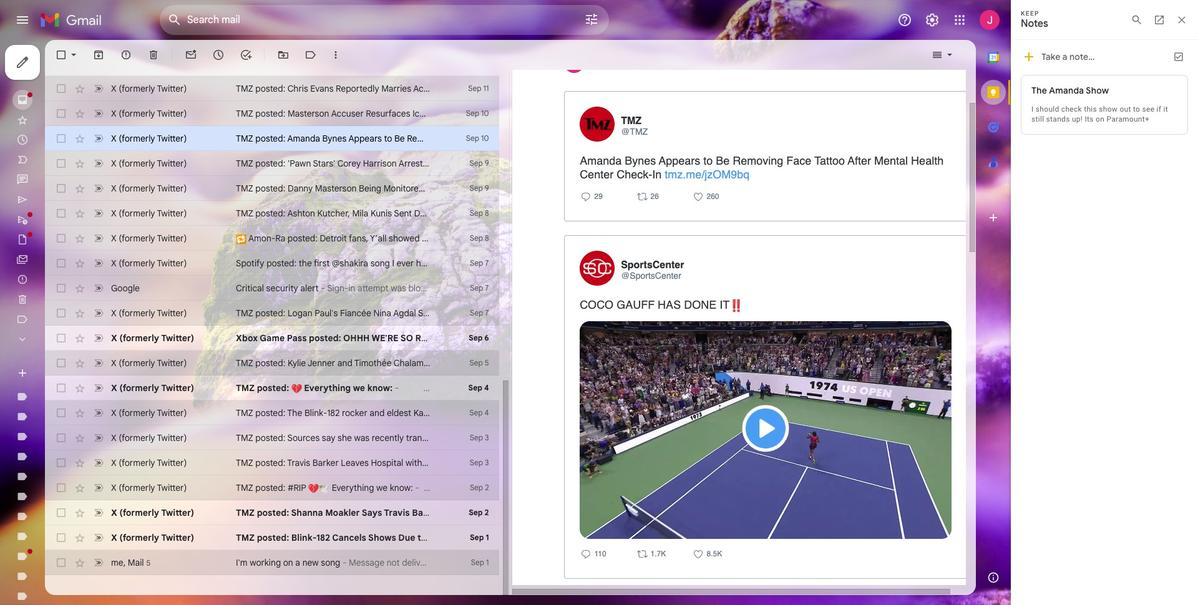 Task type: vqa. For each thing, say whether or not it's contained in the screenshot.
18th row from the bottom of the main content containing Amanda Bynes Appears to Be Removing Face Tattoo After Mental Health Center Check-In
yes



Task type: locate. For each thing, give the bounding box(es) containing it.
tab list
[[976, 40, 1011, 561]]

0 vertical spatial 3
[[485, 433, 489, 443]]

tmz posted: 'pawn stars' corey harrison arrested for dui in las vegas link
[[236, 157, 516, 170]]

2 sep 10 from the top
[[466, 134, 489, 143]]

0 vertical spatial with
[[474, 358, 491, 369]]

face inside amanda bynes appears to be removing face tattoo after mental health center check-in
[[787, 154, 812, 167]]

1 8 from the top
[[485, 208, 489, 218]]

danny right sent
[[414, 208, 439, 219]]

1 horizontal spatial urgent
[[494, 532, 523, 544]]

logan
[[288, 308, 312, 319]]

amanda
[[287, 133, 320, 144], [580, 154, 622, 167]]

posted: for masterson
[[256, 108, 285, 119]]

1 sep 3 from the top
[[470, 433, 489, 443]]

0 horizontal spatial danny
[[288, 183, 313, 194]]

removing
[[407, 133, 446, 144], [733, 154, 784, 167]]

detroit
[[320, 233, 347, 244]]

appears up in at the top right of the page
[[659, 154, 701, 167]]

8.5k
[[705, 550, 722, 559]]

0 horizontal spatial bynes
[[322, 133, 347, 144]]

barker's
[[412, 507, 447, 519], [456, 532, 491, 544]]

kunis
[[371, 208, 392, 219]]

song right new
[[321, 557, 340, 569]]

marries
[[381, 83, 411, 94]]

sep 4 up hospice
[[470, 408, 489, 418]]

1 vertical spatial tattoo
[[815, 154, 845, 167]]

1 vertical spatial 7
[[485, 283, 489, 293]]

10 x (formerly twitter) from the top
[[111, 333, 194, 344]]

1 horizontal spatial for
[[476, 183, 489, 194]]

tmz posted: masterson accuser resurfaces icky clips showing ashton k... link
[[236, 107, 530, 120]]

9
[[485, 159, 489, 168], [485, 184, 489, 193]]

2 9 from the top
[[485, 184, 489, 193]]

💔 image
[[291, 384, 302, 394], [309, 484, 319, 494]]

0 horizontal spatial was
[[354, 433, 370, 444]]

blink-
[[305, 408, 327, 419], [291, 532, 316, 544]]

15 x from the top
[[111, 458, 116, 469]]

retweet image
[[636, 190, 649, 203]]

to up tmz.me/jzom9bq link
[[704, 154, 713, 167]]

urgent left fa... on the left
[[494, 532, 523, 544]]

be down resurfaces
[[394, 133, 405, 144]]

10 x from the top
[[111, 333, 117, 344]]

2 sep 7 from the top
[[470, 283, 489, 293]]

everything down jenner
[[304, 383, 351, 394]]

0 horizontal spatial 5
[[146, 558, 151, 568]]

row
[[45, 51, 499, 76], [45, 76, 499, 101], [45, 101, 530, 126], [45, 126, 537, 151], [45, 151, 516, 176], [45, 176, 529, 201], [45, 201, 525, 226], [45, 226, 499, 251], [45, 251, 499, 276], [45, 276, 499, 301], [45, 301, 515, 326], [45, 326, 499, 351], [45, 351, 532, 376], [45, 376, 499, 401], [45, 401, 517, 426], [45, 426, 521, 451], [45, 451, 514, 476], [45, 476, 499, 501], [45, 501, 546, 526], [45, 526, 543, 551], [45, 551, 499, 576]]

sep 7 for files...
[[470, 308, 489, 318]]

urgent left family
[[449, 507, 478, 519]]

- up eldest
[[393, 383, 401, 394]]

1 x from the top
[[111, 83, 116, 94]]

4
[[484, 383, 489, 393], [485, 408, 489, 418]]

was inside spotify posted: the first @shakira song i ever heard was ______ link
[[442, 258, 457, 269]]

1 3 from the top
[[485, 433, 489, 443]]

10 down "baptista"
[[481, 109, 489, 118]]

0 horizontal spatial amanda
[[287, 133, 320, 144]]

with
[[474, 358, 491, 369], [406, 458, 422, 469]]

due
[[398, 532, 415, 544]]

tattoo
[[469, 133, 494, 144], [815, 154, 845, 167]]

0 vertical spatial 10
[[481, 109, 489, 118]]

tmz for tmz posted: shanna moakler says travis barker's urgent family matter...
[[236, 507, 255, 519]]

know: up tmz posted: shanna moakler says travis barker's urgent family matter...
[[390, 483, 413, 494]]

masterson
[[288, 108, 329, 119], [315, 183, 357, 194]]

1 vertical spatial 💔 image
[[309, 484, 319, 494]]

1 sep 10 from the top
[[466, 109, 489, 118]]

0 horizontal spatial barker's
[[412, 507, 447, 519]]

💔 image up the
[[291, 384, 302, 394]]

1 vertical spatial sep 8
[[470, 233, 489, 243]]

0 vertical spatial 182
[[327, 408, 340, 419]]

ashton left kutcher,
[[287, 208, 315, 219]]

1 horizontal spatial and
[[370, 408, 385, 419]]

main content
[[45, 0, 976, 605]]

tmz posted: chris evans reportedly marries actress alba baptista
[[236, 83, 498, 94]]

barker's down family
[[456, 532, 491, 544]]

1 horizontal spatial amanda
[[580, 154, 622, 167]]

0 vertical spatial sep 8
[[470, 208, 489, 218]]

1 vertical spatial 8
[[485, 233, 489, 243]]

1 vertical spatial we
[[376, 483, 388, 494]]

masterson up kutcher,
[[315, 183, 357, 194]]

public
[[448, 358, 472, 369]]

song left i
[[371, 258, 390, 269]]

8 left judge
[[485, 208, 489, 218]]

sep for tmz posted: masterson accuser resurfaces icky clips showing ashton k... link
[[466, 109, 479, 118]]

1 sep 8 from the top
[[470, 208, 489, 218]]

2 sep 9 from the top
[[470, 184, 489, 193]]

1 vertical spatial 9
[[485, 184, 489, 193]]

18 x (formerly twitter) from the top
[[111, 532, 194, 544]]

0 horizontal spatial be
[[394, 133, 405, 144]]

1 vertical spatial sep 10
[[466, 134, 489, 143]]

0 vertical spatial removing
[[407, 133, 446, 144]]

8 x (formerly twitter) from the top
[[111, 258, 187, 269]]

x for tmz posted: danny masterson being monitored behind bars for signs of...
[[111, 183, 116, 194]]

fans,
[[349, 233, 368, 244]]

14 x from the top
[[111, 433, 116, 444]]

tmz inside tmz @tmz
[[621, 115, 642, 127]]

3 x (formerly twitter) from the top
[[111, 133, 187, 144]]

1 horizontal spatial removing
[[733, 154, 784, 167]]

amanda bynes appears to be removing face tattoo after mental health center check-in
[[580, 154, 944, 181]]

1 vertical spatial face
[[787, 154, 812, 167]]

5 down 6
[[485, 358, 489, 368]]

of...
[[515, 183, 529, 194]]

0 vertical spatial sep 9
[[470, 159, 489, 168]]

0 vertical spatial sep 7
[[470, 258, 489, 268]]

1 horizontal spatial after
[[848, 154, 871, 167]]

12 row from the top
[[45, 326, 499, 351]]

jenner
[[308, 358, 335, 369]]

sep 8 up ______ at the top left of the page
[[470, 233, 489, 243]]

1 vertical spatial sep 9
[[470, 184, 489, 193]]

5 right mail
[[146, 558, 151, 568]]

1 horizontal spatial face
[[787, 154, 812, 167]]

sep for amon-ra posted: detroit fans, y'all showed tf out !!! omg link
[[470, 233, 483, 243]]

1 9 from the top
[[485, 159, 489, 168]]

tmz posted: ashton kutcher, mila kunis sent danny masterson's judge ... link
[[236, 207, 525, 220]]

and right jenner
[[338, 358, 353, 369]]

sep 3 for kourtn...
[[470, 458, 489, 468]]

3 sep 7 from the top
[[470, 308, 489, 318]]

sep 7 for ______
[[470, 258, 489, 268]]

icky
[[413, 108, 428, 119]]

1 x (formerly twitter) from the top
[[111, 83, 187, 94]]

2 x (formerly twitter) from the top
[[111, 108, 187, 119]]

3 for hospice
[[485, 433, 489, 443]]

sep 9
[[470, 159, 489, 168], [470, 184, 489, 193]]

search mail image
[[164, 9, 186, 31]]

posted: inside 'link'
[[256, 308, 285, 319]]

1 vertical spatial 182
[[316, 532, 330, 544]]

advanced search options image
[[579, 7, 604, 32]]

1 vertical spatial know:
[[390, 483, 413, 494]]

0 vertical spatial sep 4
[[469, 383, 489, 393]]

- down the cancels
[[343, 557, 347, 569]]

ashton left k...
[[488, 108, 516, 119]]

4 x (formerly twitter) from the top
[[111, 158, 187, 169]]

10 row from the top
[[45, 276, 499, 301]]

6 x (formerly twitter) from the top
[[111, 208, 187, 219]]

9 row from the top
[[45, 251, 499, 276]]

pregnant
[[443, 458, 479, 469]]

center
[[580, 168, 614, 181]]

barker's up due
[[412, 507, 447, 519]]

files...
[[491, 308, 515, 319]]

be up tmz.me/jzom9bq
[[716, 154, 730, 167]]

2 sep 3 from the top
[[470, 458, 489, 468]]

with left the still-
[[406, 458, 422, 469]]

she
[[338, 433, 352, 444]]

0 vertical spatial everything
[[304, 383, 351, 394]]

0 horizontal spatial song
[[321, 557, 340, 569]]

0 horizontal spatial appears
[[349, 133, 382, 144]]

1 horizontal spatial be
[[716, 154, 730, 167]]

travis right due
[[428, 532, 454, 544]]

4 x from the top
[[111, 158, 116, 169]]

1 horizontal spatial appears
[[659, 154, 701, 167]]

sep 1
[[470, 533, 489, 542], [471, 558, 489, 567]]

1 vertical spatial after
[[848, 154, 871, 167]]

masterson's
[[442, 208, 490, 219]]

8 right omg
[[485, 233, 489, 243]]

was right heard
[[442, 258, 457, 269]]

1 vertical spatial masterson
[[315, 183, 357, 194]]

tattoo left mental
[[815, 154, 845, 167]]

tmz inside "link"
[[236, 507, 255, 519]]

sep 3 down hospice
[[470, 458, 489, 468]]

main menu image
[[15, 12, 30, 27]]

sep
[[468, 84, 482, 93], [466, 109, 479, 118], [466, 134, 479, 143], [470, 159, 483, 168], [470, 184, 483, 193], [470, 208, 483, 218], [470, 233, 483, 243], [470, 258, 483, 268], [470, 283, 483, 293], [470, 308, 483, 318], [469, 333, 483, 343], [470, 358, 483, 368], [469, 383, 482, 393], [470, 408, 483, 418], [470, 433, 483, 443], [470, 458, 483, 468], [470, 483, 483, 492], [469, 508, 483, 517], [470, 533, 484, 542], [471, 558, 484, 567]]

16 x from the top
[[111, 483, 116, 494]]

posted: for sources
[[256, 433, 285, 444]]

@shakira
[[332, 258, 368, 269]]

Search mail text field
[[187, 14, 549, 26]]

1 vertical spatial be
[[716, 154, 730, 167]]

9 for in
[[485, 159, 489, 168]]

posted: inside "link"
[[257, 507, 289, 519]]

amon-ra posted: detroit fans, y'all showed tf out !!! omg
[[246, 233, 475, 244]]

says
[[362, 507, 382, 519]]

2 3 from the top
[[485, 458, 489, 468]]

travis right the says at the left
[[384, 507, 410, 519]]

arrested
[[399, 158, 433, 169]]

know: up the tmz posted: the blink-182 rocker and eldest kardashian sister were p... link
[[367, 383, 393, 394]]

we down hospital
[[376, 483, 388, 494]]

everything down leaves on the bottom
[[332, 483, 374, 494]]

0 vertical spatial urgent
[[449, 507, 478, 519]]

14 x (formerly twitter) from the top
[[111, 433, 187, 444]]

1 vertical spatial ashton
[[287, 208, 315, 219]]

removing down icky on the top left of the page
[[407, 133, 446, 144]]

0 horizontal spatial travis
[[287, 458, 310, 469]]

1 vertical spatial removing
[[733, 154, 784, 167]]

in
[[467, 158, 474, 169]]

1 vertical spatial sep 2
[[469, 508, 489, 517]]

!!!
[[446, 233, 453, 244]]

posted:
[[256, 83, 285, 94], [256, 108, 285, 119], [256, 133, 285, 144], [256, 158, 285, 169], [256, 183, 285, 194], [256, 208, 285, 219], [288, 233, 318, 244], [267, 258, 297, 269], [256, 308, 285, 319], [309, 333, 341, 344], [256, 358, 285, 369], [257, 383, 289, 394], [256, 408, 285, 419], [256, 433, 285, 444], [256, 458, 285, 469], [256, 483, 285, 494], [257, 507, 289, 519], [257, 532, 289, 544]]

0 horizontal spatial tattoo
[[469, 133, 494, 144]]

🕊 image
[[319, 484, 330, 494]]

bynes up stars'
[[322, 133, 347, 144]]

182 left rocker
[[327, 408, 340, 419]]

(formerly for spotify posted: the first @shakira song i ever heard was ______
[[119, 258, 155, 269]]

0 vertical spatial tattoo
[[469, 133, 494, 144]]

0 vertical spatial be
[[394, 133, 405, 144]]

0 vertical spatial face
[[448, 133, 467, 144]]

2 7 from the top
[[485, 283, 489, 293]]

sep 3 down sister
[[470, 433, 489, 443]]

8.5k link
[[705, 550, 722, 561]]

coco
[[580, 298, 614, 311]]

everything we know: up the says at the left
[[330, 483, 413, 494]]

0 vertical spatial blink-
[[305, 408, 327, 419]]

3 x from the top
[[111, 133, 116, 144]]

posted: for ashton
[[256, 208, 285, 219]]

3 down hospice
[[485, 458, 489, 468]]

tattoo inside amanda bynes appears to be removing face tattoo after mental health center check-in
[[815, 154, 845, 167]]

9 right in at the top of page
[[485, 159, 489, 168]]

everything we know: up rocker
[[302, 383, 393, 394]]

urgent
[[449, 507, 478, 519], [494, 532, 523, 544]]

3 7 from the top
[[485, 308, 489, 318]]

6 x from the top
[[111, 208, 116, 219]]

2 x from the top
[[111, 108, 116, 119]]

4 down sep 5
[[484, 383, 489, 393]]

1 horizontal spatial ashton
[[488, 108, 516, 119]]

10
[[481, 109, 489, 118], [481, 134, 489, 143]]

15 row from the top
[[45, 401, 517, 426]]

danny down 'pawn
[[288, 183, 313, 194]]

0 vertical spatial 5
[[485, 358, 489, 368]]

main content containing amanda bynes appears to be removing face tattoo after mental health center check-in
[[45, 0, 976, 605]]

1 sep 7 from the top
[[470, 258, 489, 268]]

10 up las
[[481, 134, 489, 143]]

x for tmz posted: masterson accuser resurfaces icky clips showing ashton k...
[[111, 108, 116, 119]]

0 horizontal spatial we
[[353, 383, 365, 394]]

1 7 from the top
[[485, 258, 489, 268]]

and left eldest
[[370, 408, 385, 419]]

amanda up 'pawn
[[287, 133, 320, 144]]

1 sep 9 from the top
[[470, 159, 489, 168]]

1 vertical spatial with
[[406, 458, 422, 469]]

sep for tmz posted: 'pawn stars' corey harrison arrested for dui in las vegas link
[[470, 159, 483, 168]]

(formerly for xbox game pass posted: ohhh we're so ready
[[119, 333, 159, 344]]

💔 image for tmz posted:
[[291, 384, 302, 394]]

sep 9 right "dui"
[[470, 159, 489, 168]]

after left "me..."
[[496, 133, 516, 144]]

13 x from the top
[[111, 408, 116, 419]]

posted: for travis
[[256, 458, 285, 469]]

tmz
[[236, 83, 253, 94], [236, 108, 253, 119], [621, 115, 642, 127], [236, 133, 253, 144], [236, 158, 253, 169], [236, 183, 253, 194], [236, 208, 253, 219], [236, 308, 253, 319], [236, 358, 253, 369], [236, 383, 255, 394], [236, 408, 253, 419], [236, 433, 253, 444], [236, 458, 253, 469], [236, 483, 253, 494], [236, 507, 255, 519], [236, 532, 255, 544]]

0 vertical spatial bynes
[[322, 133, 347, 144]]

bars
[[456, 183, 474, 194]]

removing up tmz.me/jzom9bq
[[733, 154, 784, 167]]

sep 7 left the 'files...'
[[470, 308, 489, 318]]

sep 10 up las
[[466, 134, 489, 143]]

1 vertical spatial 5
[[146, 558, 151, 568]]

song for @shakira
[[371, 258, 390, 269]]

behind
[[426, 183, 454, 194]]

0 vertical spatial sep 3
[[470, 433, 489, 443]]

9 left signs
[[485, 184, 489, 193]]

13 x (formerly twitter) from the top
[[111, 408, 187, 419]]

1 vertical spatial sep 7
[[470, 283, 489, 293]]

(formerly for tmz posted: 'pawn stars' corey harrison arrested for dui in las vegas
[[119, 158, 155, 169]]

harrison
[[363, 158, 397, 169]]

side panel section
[[976, 40, 1011, 595]]

2 left matter...
[[485, 508, 489, 517]]

sep 4 down sep 5
[[469, 383, 489, 393]]

‼️ image
[[730, 299, 743, 312]]

travis up #rip
[[287, 458, 310, 469]]

twitter) for tmz posted: shanna moakler says travis barker's urgent family matter...
[[161, 507, 194, 519]]

1 horizontal spatial song
[[371, 258, 390, 269]]

0 horizontal spatial and
[[338, 358, 353, 369]]

spotify posted: the first @shakira song i ever heard was ______
[[236, 258, 486, 269]]

1 vertical spatial bynes
[[625, 154, 656, 167]]

2 row from the top
[[45, 76, 499, 101]]

sep 8 for tmz posted: ashton kutcher, mila kunis sent danny masterson's judge ... link
[[470, 208, 489, 218]]

x (formerly twitter) for tmz posted: sources say she was recently transferred to hospice care...
[[111, 433, 187, 444]]

judge
[[491, 208, 516, 219]]

18 x from the top
[[111, 532, 117, 544]]

- right alert in the top left of the page
[[321, 283, 325, 294]]

x (formerly twitter) for xbox game pass posted: ohhh we're so ready
[[111, 333, 194, 344]]

more image
[[330, 49, 342, 61]]

first
[[314, 258, 330, 269]]

p...
[[505, 408, 517, 419]]

to left hospice
[[453, 433, 461, 444]]

7 for files...
[[485, 308, 489, 318]]

xbox
[[236, 333, 258, 344]]

be
[[394, 133, 405, 144], [716, 154, 730, 167]]

tmz posted: shanna moakler says travis barker's urgent family matter...
[[236, 507, 546, 519]]

4 right sister
[[485, 408, 489, 418]]

None search field
[[160, 5, 609, 35]]

17 x from the top
[[111, 507, 117, 519]]

@sportscenter
[[621, 271, 682, 281]]

'pawn
[[288, 158, 311, 169]]

0 vertical spatial barker's
[[412, 507, 447, 519]]

11 x (formerly twitter) from the top
[[111, 358, 187, 369]]

8 row from the top
[[45, 226, 499, 251]]

1 vertical spatial sep 4
[[470, 408, 489, 418]]

transferred
[[406, 433, 451, 444]]

row containing me
[[45, 551, 499, 576]]

x for tmz posted: kylie jenner and timothée chalamet go public with romanc...
[[111, 358, 116, 369]]

5 x from the top
[[111, 183, 116, 194]]

2 sep 8 from the top
[[470, 233, 489, 243]]

posted: for #rip
[[256, 483, 285, 494]]

with right public
[[474, 358, 491, 369]]

19 row from the top
[[45, 501, 546, 526]]

and
[[338, 358, 353, 369], [370, 408, 385, 419]]

x for tmz posted: 'pawn stars' corey harrison arrested for dui in las vegas
[[111, 158, 116, 169]]

2 up family
[[485, 483, 489, 492]]

9 x (formerly twitter) from the top
[[111, 308, 187, 319]]

to down resurfaces
[[384, 133, 392, 144]]

retweet image
[[636, 548, 649, 560]]

1 vertical spatial song
[[321, 557, 340, 569]]

7 up danis,
[[485, 283, 489, 293]]

11 x from the top
[[111, 358, 116, 369]]

twitter) for tmz posted: 'pawn stars' corey harrison arrested for dui in las vegas
[[157, 158, 187, 169]]

tmz for tmz posted: blink-182 cancels shows due to travis barker's urgent fa...
[[236, 532, 255, 544]]

0 vertical spatial song
[[371, 258, 390, 269]]

ever
[[397, 258, 414, 269]]

1 vertical spatial sep 1
[[471, 558, 489, 567]]

x (formerly twitter) for tmz posted: shanna moakler says travis barker's urgent family matter...
[[111, 507, 194, 519]]

0 horizontal spatial ashton
[[287, 208, 315, 219]]

9 x from the top
[[111, 308, 116, 319]]

1 vertical spatial everything
[[332, 483, 374, 494]]

None checkbox
[[55, 82, 67, 95], [55, 132, 67, 145], [55, 157, 67, 170], [55, 182, 67, 195], [55, 307, 67, 320], [55, 332, 67, 345], [55, 382, 67, 394], [55, 432, 67, 444], [55, 457, 67, 469], [55, 482, 67, 494], [55, 507, 67, 519], [55, 532, 67, 544], [55, 82, 67, 95], [55, 132, 67, 145], [55, 157, 67, 170], [55, 182, 67, 195], [55, 307, 67, 320], [55, 332, 67, 345], [55, 382, 67, 394], [55, 432, 67, 444], [55, 457, 67, 469], [55, 482, 67, 494], [55, 507, 67, 519], [55, 532, 67, 544]]

tmz inside 'link'
[[236, 308, 253, 319]]

(formerly for tmz posted: chris evans reportedly marries actress alba baptista
[[119, 83, 155, 94]]

(formerly for tmz posted: travis barker leaves hospital with still-pregnant kourtn...
[[119, 458, 155, 469]]

💔 image right #rip
[[309, 484, 319, 494]]

gmail image
[[40, 7, 108, 32]]

2 vertical spatial travis
[[428, 532, 454, 544]]

tmz for tmz posted: danny masterson being monitored behind bars for signs of...
[[236, 183, 253, 194]]

after left mental
[[848, 154, 871, 167]]

0 vertical spatial 7
[[485, 258, 489, 268]]

navigation
[[0, 40, 150, 605]]

sep 2 left matter...
[[469, 508, 489, 517]]

to inside amanda bynes appears to be removing face tattoo after mental health center check-in
[[704, 154, 713, 167]]

sep 7 up danis,
[[470, 283, 489, 293]]

tmz posted: ashton kutcher, mila kunis sent danny masterson's judge ...
[[236, 208, 525, 219]]

masterson down chris
[[288, 108, 329, 119]]

amanda inside amanda bynes appears to be removing face tattoo after mental health center check-in
[[580, 154, 622, 167]]

sep 2 up family
[[470, 483, 489, 492]]

sep 7 down omg
[[470, 258, 489, 268]]

2 8 from the top
[[485, 233, 489, 243]]

tmz posted: danny masterson being monitored behind bars for signs of...
[[236, 183, 529, 194]]

appears up tmz posted: 'pawn stars' corey harrison arrested for dui in las vegas link
[[349, 133, 382, 144]]

5 row from the top
[[45, 151, 516, 176]]

9 for signs
[[485, 184, 489, 193]]

posted: for danny
[[256, 183, 285, 194]]

2 vertical spatial sep 7
[[470, 308, 489, 318]]

x for tmz posted: travis barker leaves hospital with still-pregnant kourtn...
[[111, 458, 116, 469]]

7 row from the top
[[45, 201, 525, 226]]

sep for the tmz posted: chris evans reportedly marries actress alba baptista link
[[468, 84, 482, 93]]

kardashian
[[414, 408, 458, 419]]

for left "dui"
[[435, 158, 448, 169]]

me...
[[518, 133, 537, 144]]

removing inside the tmz posted: amanda bynes appears to be removing face tattoo after me... link
[[407, 133, 446, 144]]

1 horizontal spatial travis
[[384, 507, 410, 519]]

blink- down shanna at left bottom
[[291, 532, 316, 544]]

resurfaces
[[366, 108, 410, 119]]

1 vertical spatial amanda
[[580, 154, 622, 167]]

None checkbox
[[55, 49, 67, 61], [55, 107, 67, 120], [55, 207, 67, 220], [55, 232, 67, 245], [55, 257, 67, 270], [55, 282, 67, 295], [55, 357, 67, 370], [55, 407, 67, 419], [55, 557, 67, 569], [55, 49, 67, 61], [55, 107, 67, 120], [55, 207, 67, 220], [55, 232, 67, 245], [55, 257, 67, 270], [55, 282, 67, 295], [55, 357, 67, 370], [55, 407, 67, 419], [55, 557, 67, 569]]

we up rocker
[[353, 383, 365, 394]]

8 x from the top
[[111, 258, 116, 269]]

(formerly for tmz posted: shanna moakler says travis barker's urgent family matter...
[[119, 507, 159, 519]]

mila
[[352, 208, 368, 219]]

bynes up check-
[[625, 154, 656, 167]]

was right she
[[354, 433, 370, 444]]

everything we know:
[[302, 383, 393, 394], [330, 483, 413, 494]]

sep 9 for in
[[470, 159, 489, 168]]

17 x (formerly twitter) from the top
[[111, 507, 194, 519]]

0 vertical spatial ashton
[[488, 108, 516, 119]]

tattoo up las
[[469, 133, 494, 144]]

21 row from the top
[[45, 551, 499, 576]]

go
[[434, 358, 445, 369]]

0 vertical spatial appears
[[349, 133, 382, 144]]

to
[[384, 133, 392, 144], [704, 154, 713, 167], [453, 433, 461, 444], [418, 532, 426, 544]]

x for spotify posted: the first @shakira song i ever heard was ______
[[111, 258, 116, 269]]

omg
[[455, 233, 475, 244]]

(formerly for tmz posted: sources say she was recently transferred to hospice care...
[[119, 433, 155, 444]]

0 vertical spatial 9
[[485, 159, 489, 168]]

sep 8 left judge
[[470, 208, 489, 218]]

i
[[392, 258, 394, 269]]

in
[[652, 168, 662, 181]]

1 vertical spatial danny
[[414, 208, 439, 219]]

7 right ______ at the top left of the page
[[485, 258, 489, 268]]

15 x (formerly twitter) from the top
[[111, 458, 187, 469]]

182 left the cancels
[[316, 532, 330, 544]]

sep 10 down sep 11
[[466, 109, 489, 118]]

0 vertical spatial 💔 image
[[291, 384, 302, 394]]

x for tmz posted: amanda bynes appears to be removing face tattoo after me...
[[111, 133, 116, 144]]

x (formerly twitter) for tmz posted: blink-182 cancels shows due to travis barker's urgent fa...
[[111, 532, 194, 544]]

7 left the 'files...'
[[485, 308, 489, 318]]

(formerly for tmz posted: the blink-182 rocker and eldest kardashian sister were p...
[[119, 408, 155, 419]]

1 vertical spatial travis
[[384, 507, 410, 519]]

for right bars
[[476, 183, 489, 194]]

romanc...
[[493, 358, 532, 369]]

blink- right the
[[305, 408, 327, 419]]

tmz for tmz posted: chris evans reportedly marries actress alba baptista
[[236, 83, 253, 94]]

x (formerly twitter) for tmz posted: danny masterson being monitored behind bars for signs of...
[[111, 183, 187, 194]]

sep 2
[[470, 483, 489, 492], [469, 508, 489, 517]]

5 x (formerly twitter) from the top
[[111, 183, 187, 194]]

amanda up center
[[580, 154, 622, 167]]

2 10 from the top
[[481, 134, 489, 143]]

twitter) for xbox game pass posted: ohhh we're so ready
[[161, 333, 194, 344]]

1 horizontal spatial 💔 image
[[309, 484, 319, 494]]

(formerly for tmz posted: danny masterson being monitored behind bars for signs of...
[[119, 183, 155, 194]]

3 left 'care...'
[[485, 433, 489, 443]]

sep 9 left signs
[[470, 184, 489, 193]]

tmz for tmz @tmz
[[621, 115, 642, 127]]

signs
[[491, 183, 513, 194]]

urgent inside "link"
[[449, 507, 478, 519]]

twitter) for tmz posted: kylie jenner and timothée chalamet go public with romanc...
[[157, 358, 187, 369]]

twitter) for tmz posted: masterson accuser resurfaces icky clips showing ashton k...
[[157, 108, 187, 119]]

sep for tmz posted: ashton kutcher, mila kunis sent danny masterson's judge ... link
[[470, 208, 483, 218]]

260 link
[[705, 192, 719, 203]]

x for xbox game pass posted: ohhh we're so ready
[[111, 333, 117, 344]]

20 row from the top
[[45, 526, 543, 551]]

0 vertical spatial amanda
[[287, 133, 320, 144]]

0 horizontal spatial after
[[496, 133, 516, 144]]

reply image
[[580, 548, 592, 560]]

dillon
[[440, 308, 462, 319]]

twitter)
[[157, 83, 187, 94], [157, 108, 187, 119], [157, 133, 187, 144], [157, 158, 187, 169], [157, 183, 187, 194], [157, 208, 187, 219], [157, 233, 187, 244], [157, 258, 187, 269], [157, 308, 187, 319], [161, 333, 194, 344], [157, 358, 187, 369], [161, 383, 194, 394], [157, 408, 187, 419], [157, 433, 187, 444], [157, 458, 187, 469], [157, 483, 187, 494], [161, 507, 194, 519], [161, 532, 194, 544]]

x (formerly twitter) for spotify posted: the first @shakira song i ever heard was ______
[[111, 258, 187, 269]]



Task type: describe. For each thing, give the bounding box(es) containing it.
tmz posted: chris evans reportedly marries actress alba baptista link
[[236, 82, 498, 95]]

shows
[[368, 532, 396, 544]]

0 vertical spatial know:
[[367, 383, 393, 394]]

0 vertical spatial masterson
[[288, 108, 329, 119]]

barker's inside "link"
[[412, 507, 447, 519]]

1.7k link
[[649, 550, 666, 561]]

shanna
[[291, 507, 323, 519]]

like image
[[692, 190, 705, 203]]

me , mail 5
[[111, 557, 151, 568]]

posted: for the
[[256, 408, 285, 419]]

tmz posted: blink-182 cancels shows due to travis barker's urgent fa... link
[[236, 532, 543, 544]]

song for new
[[321, 557, 340, 569]]

showed
[[389, 233, 420, 244]]

posted: for blink-
[[257, 532, 289, 544]]

care...
[[497, 433, 521, 444]]

🔁 image
[[236, 234, 246, 245]]

be inside amanda bynes appears to be removing face tattoo after mental health center check-in
[[716, 154, 730, 167]]

(formerly for tmz posted: masterson accuser resurfaces icky clips showing ashton k...
[[119, 108, 155, 119]]

tmz posted: the blink-182 rocker and eldest kardashian sister were p... link
[[236, 407, 517, 419]]

reply image
[[580, 190, 592, 203]]

x (formerly twitter) for tmz posted: chris evans reportedly marries actress alba baptista
[[111, 83, 187, 94]]

tmz for tmz posted: travis barker leaves hospital with still-pregnant kourtn...
[[236, 458, 253, 469]]

0 vertical spatial and
[[338, 358, 353, 369]]

0 vertical spatial 2
[[485, 483, 489, 492]]

tmz's avatar image
[[580, 107, 615, 142]]

after inside amanda bynes appears to be removing face tattoo after mental health center check-in
[[848, 154, 871, 167]]

6
[[485, 333, 489, 343]]

cancels
[[332, 532, 366, 544]]

sportscenter's avatar image
[[580, 251, 615, 286]]

1 horizontal spatial 5
[[485, 358, 489, 368]]

3 row from the top
[[45, 101, 530, 126]]

12 x from the top
[[111, 383, 117, 394]]

posted: for amanda
[[256, 133, 285, 144]]

sep 11
[[468, 84, 489, 93]]

(formerly for tmz posted: logan paul's fiancée nina agdal sues dillon danis, files...
[[119, 308, 155, 319]]

- up tmz posted: shanna moakler says travis barker's urgent family matter... "link" on the left bottom of page
[[413, 483, 422, 494]]

11 row from the top
[[45, 301, 515, 326]]

the
[[287, 408, 302, 419]]

sep for the tmz posted: the blink-182 rocker and eldest kardashian sister were p... link
[[470, 408, 483, 418]]

k...
[[518, 108, 530, 119]]

260
[[705, 192, 719, 201]]

12 x (formerly twitter) from the top
[[111, 383, 194, 394]]

0 vertical spatial for
[[435, 158, 448, 169]]

alba
[[445, 83, 463, 94]]

17 row from the top
[[45, 451, 514, 476]]

support image
[[898, 12, 913, 27]]

coco gauff has done it
[[580, 298, 730, 311]]

ra
[[275, 233, 285, 244]]

tmz posted: kylie jenner and timothée chalamet go public with romanc... link
[[236, 357, 532, 370]]

security
[[266, 283, 298, 294]]

alert
[[300, 283, 319, 294]]

x for tmz posted: blink-182 cancels shows due to travis barker's urgent fa...
[[111, 532, 117, 544]]

26
[[649, 192, 659, 201]]

tmz for tmz posted: sources say she was recently transferred to hospice care...
[[236, 433, 253, 444]]

1 row from the top
[[45, 51, 499, 76]]

0 vertical spatial we
[[353, 383, 365, 394]]

i'm working on a new song -
[[236, 557, 349, 569]]

1 horizontal spatial with
[[474, 358, 491, 369]]

labels image
[[305, 49, 317, 61]]

tmz posted: masterson accuser resurfaces icky clips showing ashton k...
[[236, 108, 530, 119]]

removing inside amanda bynes appears to be removing face tattoo after mental health center check-in
[[733, 154, 784, 167]]

sep for tmz posted: sources say she was recently transferred to hospice care... link
[[470, 433, 483, 443]]

tmz posted: amanda bynes appears to be removing face tattoo after me...
[[236, 133, 537, 144]]

twitter) for tmz posted: amanda bynes appears to be removing face tattoo after me...
[[157, 133, 187, 144]]

kutcher,
[[317, 208, 350, 219]]

so
[[401, 333, 413, 344]]

ashton inside tmz posted: masterson accuser resurfaces icky clips showing ashton k... link
[[488, 108, 516, 119]]

(formerly for tmz posted: amanda bynes appears to be removing face tattoo after me...
[[119, 133, 155, 144]]

twitter) for tmz posted: chris evans reportedly marries actress alba baptista
[[157, 83, 187, 94]]

add to tasks image
[[240, 49, 252, 61]]

game
[[260, 333, 285, 344]]

y'all
[[370, 233, 387, 244]]

0 vertical spatial 4
[[484, 383, 489, 393]]

0 vertical spatial everything we know:
[[302, 383, 393, 394]]

las
[[476, 158, 490, 169]]

sep for tmz posted: logan paul's fiancée nina agdal sues dillon danis, files... 'link'
[[470, 308, 483, 318]]

sister
[[460, 408, 482, 419]]

actress
[[413, 83, 443, 94]]

sep 9 for signs
[[470, 184, 489, 193]]

bynes inside amanda bynes appears to be removing face tattoo after mental health center check-in
[[625, 154, 656, 167]]

x for tmz posted: ashton kutcher, mila kunis sent danny masterson's judge ...
[[111, 208, 116, 219]]

move to image
[[277, 49, 290, 61]]

posted: for 'pawn
[[256, 158, 285, 169]]

tmz for tmz posted: ashton kutcher, mila kunis sent danny masterson's judge ...
[[236, 208, 253, 219]]

toggle split pane mode image
[[931, 49, 944, 61]]

spotify
[[236, 258, 264, 269]]

timothée
[[354, 358, 392, 369]]

nina
[[374, 308, 391, 319]]

1 vertical spatial 4
[[485, 408, 489, 418]]

ashton inside tmz posted: ashton kutcher, mila kunis sent danny masterson's judge ... link
[[287, 208, 315, 219]]

7 x (formerly twitter) from the top
[[111, 233, 187, 244]]

sportscenter
[[621, 260, 684, 271]]

moakler
[[325, 507, 360, 519]]

report spam image
[[120, 49, 132, 61]]

like image
[[692, 548, 705, 560]]

posted: for kylie
[[256, 358, 285, 369]]

tmz for tmz posted: the blink-182 rocker and eldest kardashian sister were p...
[[236, 408, 253, 419]]

@tmz
[[621, 127, 648, 137]]

vegas
[[492, 158, 516, 169]]

tmz posted: blink-182 cancels shows due to travis barker's urgent fa...
[[236, 532, 543, 544]]

showing
[[452, 108, 486, 119]]

8 for tmz posted: ashton kutcher, mila kunis sent danny masterson's judge ... link
[[485, 208, 489, 218]]

sportscenter's video image
[[580, 321, 952, 536]]

0 vertical spatial sep 2
[[470, 483, 489, 492]]

snooze image
[[212, 49, 225, 61]]

tmz posted: travis barker leaves hospital with still-pregnant kourtn...
[[236, 458, 514, 469]]

settings image
[[925, 12, 940, 27]]

tattoo inside row
[[469, 133, 494, 144]]

on
[[283, 557, 293, 569]]

7 for ______
[[485, 258, 489, 268]]

6 row from the top
[[45, 176, 529, 201]]

twitter) for tmz posted: sources say she was recently transferred to hospice care...
[[157, 433, 187, 444]]

twitter) for tmz posted: danny masterson being monitored behind bars for signs of...
[[157, 183, 187, 194]]

tmz posted:
[[236, 383, 291, 394]]

twitter) for tmz posted: ashton kutcher, mila kunis sent danny masterson's judge ...
[[157, 208, 187, 219]]

twitter) for tmz posted: travis barker leaves hospital with still-pregnant kourtn...
[[157, 458, 187, 469]]

14 row from the top
[[45, 376, 499, 401]]

2 horizontal spatial travis
[[428, 532, 454, 544]]

tmz posted: 'pawn stars' corey harrison arrested for dui in las vegas
[[236, 158, 516, 169]]

1 vertical spatial 1
[[486, 558, 489, 567]]

,
[[123, 557, 126, 568]]

critical
[[236, 283, 264, 294]]

29 link
[[592, 192, 603, 203]]

tmz for tmz posted: logan paul's fiancée nina agdal sues dillon danis, files...
[[236, 308, 253, 319]]

matter...
[[511, 507, 546, 519]]

sent
[[394, 208, 412, 219]]

110
[[592, 550, 606, 559]]

tmz for tmz posted:
[[236, 383, 255, 394]]

tmz posted: logan paul's fiancée nina agdal sues dillon danis, files... link
[[236, 307, 515, 320]]

x for tmz posted: shanna moakler says travis barker's urgent family matter...
[[111, 507, 117, 519]]

sep 8 for amon-ra posted: detroit fans, y'all showed tf out !!! omg link
[[470, 233, 489, 243]]

8 for amon-ra posted: detroit fans, y'all showed tf out !!! omg link
[[485, 233, 489, 243]]

x (formerly twitter) for tmz posted: logan paul's fiancée nina agdal sues dillon danis, files...
[[111, 308, 187, 319]]

fiancée
[[340, 308, 371, 319]]

kourtn...
[[481, 458, 514, 469]]

0 vertical spatial after
[[496, 133, 516, 144]]

16 row from the top
[[45, 426, 521, 451]]

sep 5
[[470, 358, 489, 368]]

x for tmz posted: sources say she was recently transferred to hospice care...
[[111, 433, 116, 444]]

posted: for the
[[267, 258, 297, 269]]

1 vertical spatial barker's
[[456, 532, 491, 544]]

x (formerly twitter) for tmz posted: amanda bynes appears to be removing face tattoo after me...
[[111, 133, 187, 144]]

mail
[[128, 557, 144, 568]]

new
[[303, 557, 319, 569]]

tmz for tmz posted: #rip
[[236, 483, 253, 494]]

archive image
[[92, 49, 105, 61]]

5 inside "me , mail 5"
[[146, 558, 151, 568]]

18 row from the top
[[45, 476, 499, 501]]

______
[[459, 258, 484, 269]]

say
[[322, 433, 336, 444]]

google
[[111, 283, 140, 294]]

tmz for tmz posted: kylie jenner and timothée chalamet go public with romanc...
[[236, 358, 253, 369]]

x (formerly twitter) for tmz posted: masterson accuser resurfaces icky clips showing ashton k...
[[111, 108, 187, 119]]

sep for tmz posted: travis barker leaves hospital with still-pregnant kourtn... link
[[470, 458, 483, 468]]

1 horizontal spatial danny
[[414, 208, 439, 219]]

sep for "tmz posted: danny masterson being monitored behind bars for signs of..." link
[[470, 184, 483, 193]]

tmz posted: danny masterson being monitored behind bars for signs of... link
[[236, 182, 529, 195]]

1 vertical spatial everything we know:
[[330, 483, 413, 494]]

(formerly for tmz posted: ashton kutcher, mila kunis sent danny masterson's judge ...
[[119, 208, 155, 219]]

twitter) for spotify posted: the first @shakira song i ever heard was ______
[[157, 258, 187, 269]]

tmz for tmz posted: amanda bynes appears to be removing face tattoo after me...
[[236, 133, 253, 144]]

posted: for logan
[[256, 308, 285, 319]]

twitter) for tmz posted: logan paul's fiancée nina agdal sues dillon danis, files...
[[157, 308, 187, 319]]

gauff
[[617, 298, 655, 311]]

1 vertical spatial urgent
[[494, 532, 523, 544]]

sep 6
[[469, 333, 489, 343]]

16 x (formerly twitter) from the top
[[111, 483, 187, 494]]

xbox game pass posted: ohhh we're so ready
[[236, 333, 445, 344]]

sep for tmz posted: blink-182 cancels shows due to travis barker's urgent fa... link
[[470, 533, 484, 542]]

11
[[483, 84, 489, 93]]

was inside tmz posted: sources say she was recently transferred to hospice care... link
[[354, 433, 370, 444]]

appears inside the tmz posted: amanda bynes appears to be removing face tattoo after me... link
[[349, 133, 382, 144]]

twitter) for tmz posted: blink-182 cancels shows due to travis barker's urgent fa...
[[161, 532, 194, 544]]

i'm
[[236, 557, 248, 569]]

baptista
[[465, 83, 498, 94]]

tmz posted: sources say she was recently transferred to hospice care...
[[236, 433, 521, 444]]

1 vertical spatial blink-
[[291, 532, 316, 544]]

row containing google
[[45, 276, 499, 301]]

sep 3 for hospice
[[470, 433, 489, 443]]

1 vertical spatial 2
[[485, 508, 489, 517]]

1 10 from the top
[[481, 109, 489, 118]]

stars'
[[313, 158, 335, 169]]

critical security alert -
[[236, 283, 327, 294]]

0 vertical spatial sep 1
[[470, 533, 489, 542]]

twitter) for tmz posted: the blink-182 rocker and eldest kardashian sister were p...
[[157, 408, 187, 419]]

13 row from the top
[[45, 351, 532, 376]]

sep for xbox game pass posted: ohhh we're so ready link
[[469, 333, 483, 343]]

💔 image for tmz posted: #rip
[[309, 484, 319, 494]]

appears inside amanda bynes appears to be removing face tattoo after mental health center check-in
[[659, 154, 701, 167]]

amon-ra posted: detroit fans, y'all showed tf out !!! omg link
[[236, 232, 485, 245]]

has
[[658, 298, 681, 311]]

tmz @tmz
[[621, 115, 648, 137]]

(formerly for tmz posted: blink-182 cancels shows due to travis barker's urgent fa...
[[119, 532, 159, 544]]

0 horizontal spatial with
[[406, 458, 422, 469]]

7 x from the top
[[111, 233, 116, 244]]

26 link
[[649, 192, 659, 203]]

to right due
[[418, 532, 426, 544]]

0 vertical spatial 1
[[486, 533, 489, 542]]

3 for kourtn...
[[485, 458, 489, 468]]

x (formerly twitter) for tmz posted: travis barker leaves hospital with still-pregnant kourtn...
[[111, 458, 187, 469]]

sep for spotify posted: the first @shakira song i ever heard was ______ link
[[470, 258, 483, 268]]

4 row from the top
[[45, 126, 537, 151]]

chris
[[288, 83, 308, 94]]

x (formerly twitter) for tmz posted: the blink-182 rocker and eldest kardashian sister were p...
[[111, 408, 187, 419]]

done
[[684, 298, 717, 311]]

travis inside "link"
[[384, 507, 410, 519]]

tmz posted: amanda bynes appears to be removing face tattoo after me... link
[[236, 132, 537, 145]]

sep for tmz posted: kylie jenner and timothée chalamet go public with romanc... link
[[470, 358, 483, 368]]

x (formerly twitter) for tmz posted: ashton kutcher, mila kunis sent danny masterson's judge ...
[[111, 208, 187, 219]]

x (formerly twitter) for tmz posted: kylie jenner and timothée chalamet go public with romanc...
[[111, 358, 187, 369]]

delete image
[[147, 49, 160, 61]]

sportscenter @sportscenter
[[621, 260, 684, 281]]

evans
[[310, 83, 334, 94]]

(formerly for tmz posted: kylie jenner and timothée chalamet go public with romanc...
[[119, 358, 155, 369]]

agdal
[[393, 308, 416, 319]]



